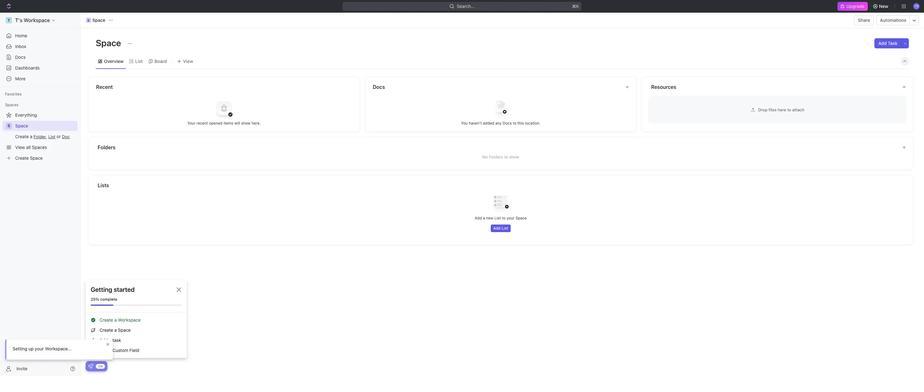 Task type: locate. For each thing, give the bounding box(es) containing it.
no
[[483, 154, 488, 159]]

docs link
[[3, 52, 78, 62]]

a for workspace
[[114, 317, 117, 323]]

1 vertical spatial show
[[510, 154, 520, 159]]

folder
[[34, 134, 46, 139]]

0 vertical spatial s
[[87, 18, 90, 22]]

workspace up create a space
[[118, 317, 141, 323]]

space, , element
[[86, 18, 91, 23], [6, 123, 12, 129]]

close image
[[177, 287, 181, 292]]

invite
[[16, 366, 27, 371]]

inbox
[[15, 44, 26, 49]]

0 vertical spatial workspace
[[24, 17, 50, 23]]

workspace up home link at the left top of page
[[24, 17, 50, 23]]

favorites
[[5, 92, 22, 96]]

automations button
[[877, 15, 910, 25]]

add down add a task at the left of the page
[[100, 348, 108, 353]]

space inside create space link
[[30, 155, 43, 161]]

list down add a new list to your space
[[502, 226, 509, 231]]

add a new list to your space
[[475, 216, 527, 220]]

everything
[[15, 112, 37, 118]]

show right will
[[241, 121, 251, 125]]

0 vertical spatial space, , element
[[86, 18, 91, 23]]

a up create a space
[[114, 317, 117, 323]]

create for create a workspace
[[100, 317, 113, 323]]

s for s
[[8, 123, 10, 128]]

0 horizontal spatial workspace
[[24, 17, 50, 23]]

1 vertical spatial space, , element
[[6, 123, 12, 129]]

add left new
[[475, 216, 482, 220]]

folders
[[98, 145, 116, 150], [489, 154, 503, 159]]

0 vertical spatial docs
[[15, 54, 26, 60]]

field
[[130, 348, 139, 353]]

a up task
[[114, 327, 117, 333]]

,
[[46, 134, 47, 139]]

haven't
[[469, 121, 482, 125]]

space
[[92, 17, 105, 23], [96, 38, 123, 48], [15, 123, 28, 128], [30, 155, 43, 161], [516, 216, 527, 220], [118, 327, 131, 333]]

1 vertical spatial docs
[[373, 84, 385, 90]]

create for create a folder , list or doc
[[15, 134, 29, 139]]

add list
[[494, 226, 509, 231]]

add left task
[[100, 337, 108, 343]]

view left all
[[15, 145, 25, 150]]

new
[[486, 216, 494, 220]]

custom
[[113, 348, 128, 353]]

a left new
[[483, 216, 485, 220]]

create space link
[[3, 153, 77, 163]]

a for folder
[[30, 134, 32, 139]]

a for space
[[114, 327, 117, 333]]

1 horizontal spatial show
[[510, 154, 520, 159]]

will
[[234, 121, 240, 125]]

space, , element inside sidebar navigation
[[6, 123, 12, 129]]

your recent opened items will show here.
[[188, 121, 261, 125]]

to right the "here" at the right
[[788, 107, 792, 112]]

create
[[15, 134, 29, 139], [15, 155, 29, 161], [100, 317, 113, 323], [100, 327, 113, 333]]

0 vertical spatial view
[[183, 58, 193, 64]]

create a space
[[100, 327, 131, 333]]

create up create a space
[[100, 317, 113, 323]]

a inside navigation
[[30, 134, 32, 139]]

1 horizontal spatial s
[[87, 18, 90, 22]]

1 horizontal spatial view
[[183, 58, 193, 64]]

0 vertical spatial your
[[507, 216, 515, 220]]

a left task
[[109, 337, 111, 343]]

0 vertical spatial spaces
[[5, 102, 18, 107]]

you
[[461, 121, 468, 125]]

1 vertical spatial folders
[[489, 154, 503, 159]]

1 horizontal spatial your
[[507, 216, 515, 220]]

folders inside button
[[98, 145, 116, 150]]

0 vertical spatial folders
[[98, 145, 116, 150]]

items
[[224, 121, 233, 125]]

0 horizontal spatial s
[[8, 123, 10, 128]]

a down add a task at the left of the page
[[109, 348, 111, 353]]

any
[[496, 121, 502, 125]]

to down folders button
[[505, 154, 508, 159]]

1 vertical spatial workspace
[[118, 317, 141, 323]]

your
[[507, 216, 515, 220], [35, 346, 44, 351]]

0 horizontal spatial show
[[241, 121, 251, 125]]

getting
[[91, 286, 112, 293]]

your up the add list
[[507, 216, 515, 220]]

no recent items image
[[212, 95, 237, 121]]

this
[[518, 121, 524, 125]]

s
[[87, 18, 90, 22], [8, 123, 10, 128]]

drop
[[759, 107, 768, 112]]

doc button
[[62, 134, 70, 139]]

create a folder , list or doc
[[15, 134, 70, 139]]

sidebar navigation
[[0, 13, 82, 376]]

add for add task
[[879, 40, 887, 46]]

new
[[880, 3, 889, 9]]

add for add a custom field
[[100, 348, 108, 353]]

0 horizontal spatial space, , element
[[6, 123, 12, 129]]

location.
[[525, 121, 541, 125]]

list inside button
[[502, 226, 509, 231]]

automations
[[881, 17, 907, 23]]

resources
[[652, 84, 677, 90]]

workspace inside sidebar navigation
[[24, 17, 50, 23]]

view button
[[175, 57, 195, 66]]

spaces
[[5, 102, 18, 107], [32, 145, 47, 150]]

list
[[135, 58, 143, 64], [48, 134, 55, 139], [495, 216, 501, 220], [502, 226, 509, 231]]

create up all
[[15, 134, 29, 139]]

1 vertical spatial s
[[8, 123, 10, 128]]

create up add a task at the left of the page
[[100, 327, 113, 333]]

board link
[[153, 57, 167, 66]]

s inside s space
[[87, 18, 90, 22]]

no most used docs image
[[488, 95, 514, 121]]

docs
[[15, 54, 26, 60], [373, 84, 385, 90], [503, 121, 512, 125]]

show down folders button
[[510, 154, 520, 159]]

1 vertical spatial your
[[35, 346, 44, 351]]

create for create a space
[[100, 327, 113, 333]]

create for create space
[[15, 155, 29, 161]]

task
[[889, 40, 898, 46]]

add for add list
[[494, 226, 501, 231]]

1 horizontal spatial space, , element
[[86, 18, 91, 23]]

upgrade link
[[838, 2, 868, 11]]

everything link
[[3, 110, 77, 120]]

add left task at the right top
[[879, 40, 887, 46]]

view all spaces
[[15, 145, 47, 150]]

a left folder button
[[30, 134, 32, 139]]

s inside "tree"
[[8, 123, 10, 128]]

1 vertical spatial spaces
[[32, 145, 47, 150]]

view right board
[[183, 58, 193, 64]]

1 horizontal spatial workspace
[[118, 317, 141, 323]]

0 horizontal spatial docs
[[15, 54, 26, 60]]

add
[[879, 40, 887, 46], [475, 216, 482, 220], [494, 226, 501, 231], [100, 337, 108, 343], [100, 348, 108, 353]]

view inside view button
[[183, 58, 193, 64]]

1 horizontal spatial spaces
[[32, 145, 47, 150]]

⌘k
[[573, 3, 579, 9]]

spaces inside view all spaces link
[[32, 145, 47, 150]]

your right up
[[35, 346, 44, 351]]

a
[[30, 134, 32, 139], [483, 216, 485, 220], [114, 317, 117, 323], [114, 327, 117, 333], [109, 337, 111, 343], [109, 348, 111, 353]]

spaces down folder button
[[32, 145, 47, 150]]

0 horizontal spatial folders
[[98, 145, 116, 150]]

list inside create a folder , list or doc
[[48, 134, 55, 139]]

show
[[241, 121, 251, 125], [510, 154, 520, 159]]

or
[[57, 134, 61, 139]]

your
[[188, 121, 196, 125]]

view all spaces link
[[3, 142, 77, 152]]

1 vertical spatial view
[[15, 145, 25, 150]]

create down all
[[15, 155, 29, 161]]

view inside view all spaces link
[[15, 145, 25, 150]]

list right ,
[[48, 134, 55, 139]]

tree
[[3, 110, 78, 163]]

add down add a new list to your space
[[494, 226, 501, 231]]

0 vertical spatial show
[[241, 121, 251, 125]]

tree containing everything
[[3, 110, 78, 163]]

0 horizontal spatial view
[[15, 145, 25, 150]]

started
[[114, 286, 135, 293]]

spaces down favorites 'button'
[[5, 102, 18, 107]]

2 horizontal spatial docs
[[503, 121, 512, 125]]



Task type: describe. For each thing, give the bounding box(es) containing it.
view for view all spaces
[[15, 145, 25, 150]]

create a workspace
[[100, 317, 141, 323]]

to up the add list
[[502, 216, 506, 220]]

s space
[[87, 17, 105, 23]]

0 horizontal spatial your
[[35, 346, 44, 351]]

1 horizontal spatial folders
[[489, 154, 503, 159]]

more
[[15, 76, 26, 81]]

here.
[[252, 121, 261, 125]]

s for s space
[[87, 18, 90, 22]]

lists button
[[97, 182, 906, 189]]

drop files here to attach
[[759, 107, 805, 112]]

onboarding checklist button element
[[88, 364, 93, 369]]

docs inside sidebar navigation
[[15, 54, 26, 60]]

share
[[859, 17, 871, 23]]

add list button
[[491, 225, 511, 232]]

to left this at right top
[[513, 121, 517, 125]]

opened
[[209, 121, 223, 125]]

you haven't added any docs to this location.
[[461, 121, 541, 125]]

home link
[[3, 31, 78, 41]]

setting
[[13, 346, 27, 351]]

up
[[28, 346, 34, 351]]

tree inside sidebar navigation
[[3, 110, 78, 163]]

add a task
[[100, 337, 121, 343]]

0 horizontal spatial spaces
[[5, 102, 18, 107]]

no lists icon. image
[[488, 190, 514, 216]]

share button
[[855, 15, 875, 25]]

a for custom
[[109, 348, 111, 353]]

all
[[26, 145, 31, 150]]

workspace...
[[45, 346, 72, 351]]

add task
[[879, 40, 898, 46]]

onboarding checklist button image
[[88, 364, 93, 369]]

more button
[[3, 74, 78, 84]]

view for view
[[183, 58, 193, 64]]

list left board link
[[135, 58, 143, 64]]

a for new
[[483, 216, 485, 220]]

t's
[[15, 17, 22, 23]]

list link
[[134, 57, 143, 66]]

1 horizontal spatial docs
[[373, 84, 385, 90]]

2 vertical spatial docs
[[503, 121, 512, 125]]

doc
[[62, 134, 70, 139]]

a for task
[[109, 337, 111, 343]]

task
[[113, 337, 121, 343]]

space inside space link
[[15, 123, 28, 128]]

dashboards
[[15, 65, 40, 71]]

tb button
[[912, 1, 922, 11]]

add a custom field
[[100, 348, 139, 353]]

view button
[[175, 54, 195, 69]]

getting started
[[91, 286, 135, 293]]

dashboards link
[[3, 63, 78, 73]]

add for add a new list to your space
[[475, 216, 482, 220]]

t's workspace
[[15, 17, 50, 23]]

list right new
[[495, 216, 501, 220]]

complete
[[100, 297, 117, 302]]

upgrade
[[847, 3, 865, 9]]

t's workspace, , element
[[6, 17, 12, 23]]

new button
[[871, 1, 893, 11]]

25% complete
[[91, 297, 117, 302]]

search...
[[457, 3, 475, 9]]

25%
[[91, 297, 99, 302]]

board
[[155, 58, 167, 64]]

home
[[15, 33, 27, 38]]

files
[[769, 107, 777, 112]]

resources button
[[651, 83, 898, 91]]

added
[[483, 121, 495, 125]]

favorites button
[[3, 90, 24, 98]]

lists
[[98, 182, 109, 188]]

recent
[[96, 84, 113, 90]]

here
[[778, 107, 787, 112]]

folder button
[[34, 134, 46, 139]]

overview link
[[103, 57, 124, 66]]

inbox link
[[3, 41, 78, 52]]

add for add a task
[[100, 337, 108, 343]]

recent
[[197, 121, 208, 125]]

setting up your workspace...
[[13, 346, 72, 351]]

t
[[8, 18, 10, 23]]

overview
[[104, 58, 124, 64]]

1/4
[[98, 364, 103, 368]]

list button
[[48, 134, 55, 139]]

add task button
[[875, 38, 902, 48]]

attach
[[793, 107, 805, 112]]

folders button
[[97, 144, 898, 151]]

create space
[[15, 155, 43, 161]]

tb
[[915, 4, 919, 8]]

no folders to show
[[483, 154, 520, 159]]



Task type: vqa. For each thing, say whether or not it's contained in the screenshot.
the Jeremy Miller's Workspace, , element in the top left of the page
no



